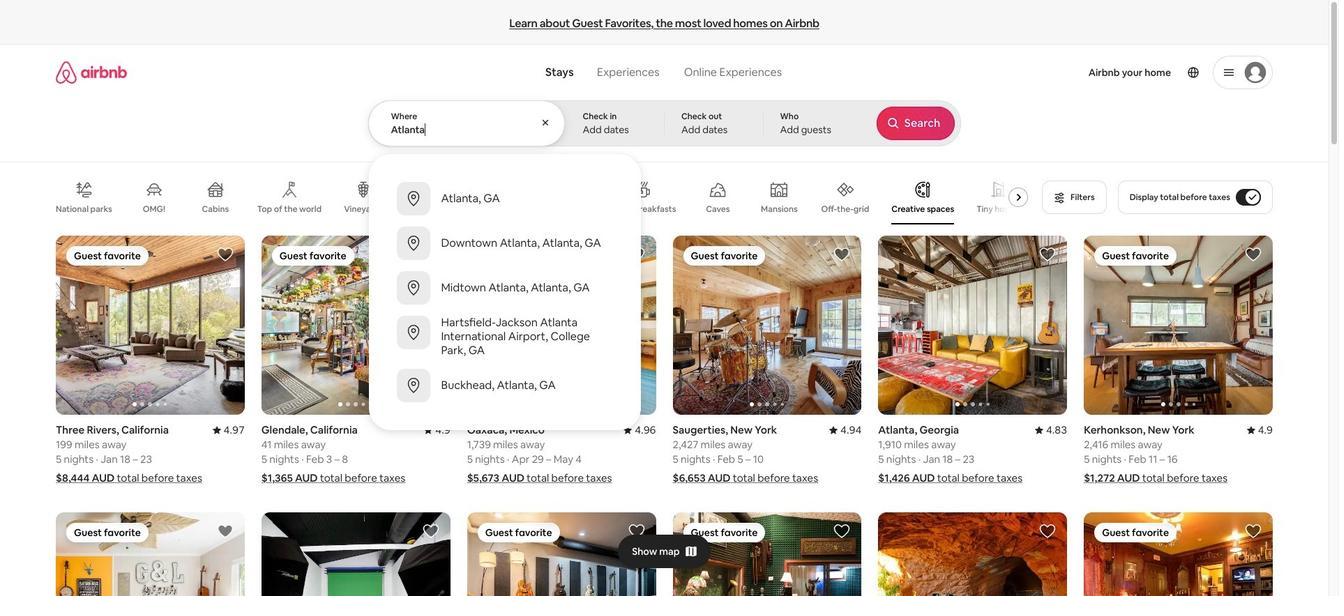 Task type: vqa. For each thing, say whether or not it's contained in the screenshot.
the Terms
no



Task type: describe. For each thing, give the bounding box(es) containing it.
4.96 out of 5 average rating image
[[624, 424, 656, 437]]

profile element
[[804, 45, 1273, 100]]

add to wishlist: glendale, california image
[[423, 246, 439, 263]]

1 option from the top
[[369, 177, 641, 221]]

add to wishlist: nashville, tennessee image
[[628, 524, 645, 540]]

add to wishlist: la mesa, california image
[[217, 524, 234, 540]]

add to wishlist: covington, georgia image
[[1246, 524, 1262, 540]]

add to wishlist: oaxaca, mexico image
[[628, 246, 645, 263]]

4.9 out of 5 average rating image
[[1247, 424, 1273, 437]]

add to wishlist: kerhonkson, new york image
[[1246, 246, 1262, 263]]

what can we help you find? tab list
[[535, 57, 672, 88]]

5 option from the top
[[369, 364, 641, 408]]



Task type: locate. For each thing, give the bounding box(es) containing it.
4.9 out of 5 average rating image
[[424, 424, 451, 437]]

4.83 out of 5 average rating image
[[1035, 424, 1068, 437]]

add to wishlist: redwood valley, california image
[[834, 524, 851, 540]]

Search destinations search field
[[391, 124, 543, 136]]

3 option from the top
[[369, 266, 641, 311]]

add to wishlist: atlanta, georgia image
[[1040, 246, 1057, 263]]

2 option from the top
[[369, 221, 641, 266]]

group
[[56, 170, 1034, 225], [56, 236, 245, 415], [262, 236, 451, 415], [467, 236, 656, 415], [673, 236, 862, 415], [879, 236, 1257, 415], [1084, 236, 1340, 415], [56, 513, 245, 597], [262, 513, 451, 597], [467, 513, 656, 597], [673, 513, 862, 597], [879, 513, 1068, 597], [1084, 513, 1273, 597]]

4.97 out of 5 average rating image
[[213, 424, 245, 437]]

option
[[369, 177, 641, 221], [369, 221, 641, 266], [369, 266, 641, 311], [369, 311, 641, 364], [369, 364, 641, 408]]

None search field
[[368, 45, 961, 431]]

4 option from the top
[[369, 311, 641, 364]]

add to wishlist: three rivers, california image
[[217, 246, 234, 263]]

4.94 out of 5 average rating image
[[830, 424, 862, 437]]

tab panel
[[368, 100, 961, 431]]

search suggestions list box
[[369, 165, 641, 419]]

add to wishlist: boulder, utah image
[[1040, 524, 1057, 540]]

add to wishlist: franklin, tennessee image
[[423, 524, 439, 540]]

add to wishlist: saugerties, new york image
[[834, 246, 851, 263]]



